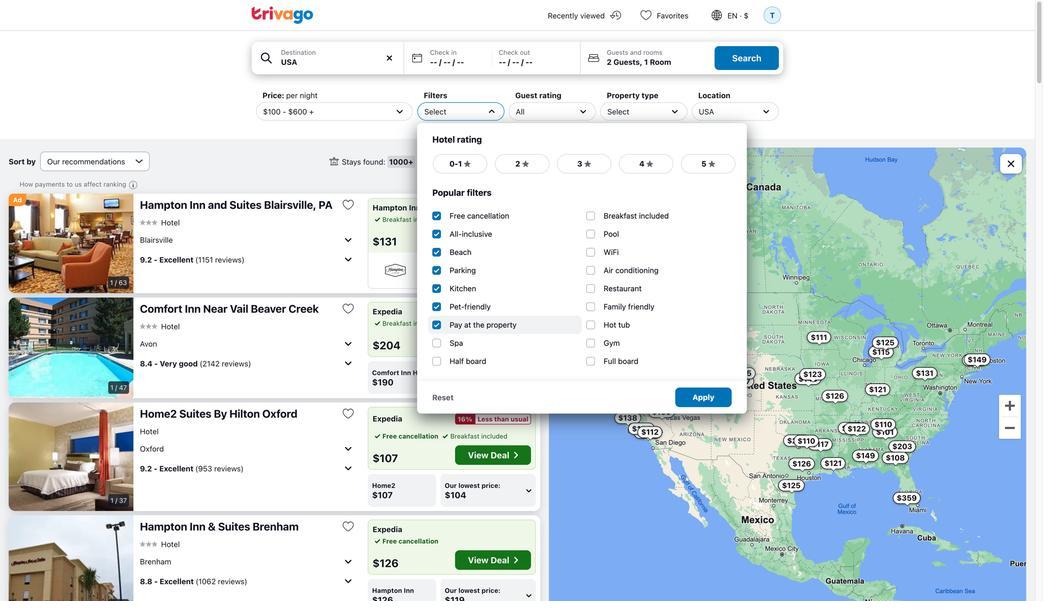 Task type: locate. For each thing, give the bounding box(es) containing it.
0 vertical spatial pay
[[452, 216, 463, 223]]

(953
[[195, 464, 212, 473]]

suites right &
[[218, 520, 250, 533]]

avon button
[[140, 335, 355, 353]]

check inside the 'check in -- / -- / --'
[[430, 49, 450, 56]]

at
[[465, 216, 471, 223], [465, 321, 471, 329]]

1 for hampton inn and suites blairsville, pa
[[110, 279, 113, 287]]

price: inside "button"
[[482, 587, 501, 595]]

$204 inside button
[[720, 376, 740, 385]]

deal down pay at the property button
[[491, 233, 510, 244]]

$108
[[886, 454, 906, 463]]

excellent left (953
[[159, 464, 194, 473]]

$190 inside comfort inn hotels $190
[[372, 377, 394, 388]]

destination
[[281, 49, 316, 56]]

$121 down $115 "button" in the right of the page
[[870, 385, 887, 394]]

expedia down home2 $107
[[373, 525, 403, 534]]

0 horizontal spatial rating
[[457, 134, 482, 145]]

0 vertical spatial brenham
[[253, 520, 299, 533]]

suites up blairsville button
[[230, 198, 262, 211]]

0 vertical spatial free cancellation button
[[373, 432, 439, 441]]

0 vertical spatial cancellation
[[468, 211, 510, 220]]

2 lowest from the top
[[459, 482, 480, 490]]

1 vertical spatial oxford
[[140, 444, 164, 453]]

0 vertical spatial view deal button
[[455, 229, 531, 248]]

pay
[[452, 216, 463, 223], [450, 321, 463, 329]]

hotels
[[413, 369, 434, 377]]

$131 inside button
[[917, 369, 934, 378]]

breakfast
[[604, 211, 637, 220], [383, 216, 412, 223], [383, 320, 412, 327], [451, 433, 480, 440]]

$125 for the top $125 button
[[877, 338, 895, 347]]

1 horizontal spatial $204
[[720, 376, 740, 385]]

4 hotel button from the top
[[140, 540, 180, 549]]

view for $126
[[468, 555, 489, 566]]

2 vertical spatial price:
[[482, 587, 501, 595]]

hampton inn and suites blairsville, pa, (blairsville, usa) image
[[9, 194, 134, 293]]

2 vertical spatial excellent
[[160, 577, 194, 586]]

1 vertical spatial free cancellation button
[[373, 537, 439, 546]]

select down the property
[[608, 107, 630, 116]]

1 vertical spatial view
[[468, 450, 489, 461]]

2 deal from the top
[[491, 450, 510, 461]]

2 vertical spatial hampton inn
[[372, 587, 414, 595]]

1 horizontal spatial expect
[[470, 274, 491, 282]]

pet-friendly
[[450, 302, 491, 311]]

excellent left the (1151
[[159, 255, 194, 264]]

1 left sites
[[459, 159, 462, 168]]

check
[[430, 49, 450, 56], [499, 49, 519, 56]]

free cancellation down reset
[[383, 433, 439, 440]]

$159
[[611, 321, 630, 330]]

reviews) down 'brenham' button
[[218, 577, 247, 586]]

comfort up the avon
[[140, 302, 183, 315]]

0 horizontal spatial $111 button
[[602, 351, 626, 363]]

reviews) right the (1151
[[215, 255, 245, 264]]

family friendly
[[604, 302, 655, 311]]

1 vertical spatial 2
[[516, 159, 521, 168]]

1 vertical spatial lowest
[[459, 482, 480, 490]]

2 hotel button from the top
[[140, 322, 180, 331]]

expect up kitchen
[[470, 274, 491, 282]]

$126 up hampton inn button
[[373, 557, 399, 570]]

apply button
[[676, 388, 732, 407]]

$121 button down $115 "button" in the right of the page
[[866, 384, 891, 396]]

0 horizontal spatial $110
[[798, 437, 816, 446]]

2 our from the top
[[445, 482, 457, 490]]

1 vertical spatial and
[[208, 198, 227, 211]]

1 expedia from the top
[[373, 307, 403, 316]]

conditioning
[[616, 266, 659, 275]]

0 horizontal spatial $204
[[373, 339, 401, 352]]

1 select from the left
[[425, 107, 447, 116]]

$111 button up $123
[[808, 332, 832, 343]]

0 vertical spatial $107
[[842, 424, 861, 433]]

1 vertical spatial $104
[[445, 490, 467, 500]]

price:
[[263, 91, 285, 100]]

home2 inside home2 suites by hilton oxford "button"
[[140, 407, 177, 420]]

3 view deal from the top
[[468, 555, 510, 566]]

Kitchen checkbox
[[433, 284, 441, 293]]

tub
[[619, 321, 630, 329]]

0 horizontal spatial $131
[[373, 235, 397, 248]]

$108 button
[[883, 452, 909, 464]]

0 horizontal spatial expect
[[425, 274, 446, 282]]

deal
[[491, 233, 510, 244], [491, 450, 510, 461], [491, 555, 510, 566]]

better.
[[448, 274, 468, 282]]

1 vertical spatial price:
[[482, 482, 501, 490]]

property
[[484, 216, 511, 223], [487, 321, 517, 329]]

view deal button for $126
[[455, 551, 531, 570]]

0 horizontal spatial $125 button
[[779, 480, 805, 492]]

popular
[[433, 188, 465, 198]]

home2 $107
[[372, 482, 396, 500]]

hampton inn & suites brenham button
[[140, 520, 333, 534]]

1 vertical spatial cancellation
[[399, 433, 439, 440]]

1 horizontal spatial $190
[[445, 377, 467, 388]]

3 our from the top
[[445, 587, 457, 595]]

4 button
[[619, 154, 674, 174]]

0 vertical spatial $111
[[811, 333, 828, 342]]

1 for comfort inn near vail beaver creek
[[110, 384, 113, 392]]

9.2 for home2 suites by hilton oxford
[[140, 464, 152, 473]]

home2 for home2 $107
[[372, 482, 396, 490]]

2 vertical spatial view deal button
[[455, 551, 531, 570]]

expect up kitchen checkbox
[[425, 274, 446, 282]]

rating for hotel rating
[[457, 134, 482, 145]]

view deal button up our lowest price: "button" on the bottom of the page
[[455, 551, 531, 570]]

1 $190 from the left
[[372, 377, 394, 388]]

0 vertical spatial $149 button
[[965, 354, 991, 366]]

cancellation up inclusive
[[468, 211, 510, 220]]

$111 down 'gym'
[[606, 352, 622, 361]]

9.2 for hampton inn and suites blairsville, pa
[[140, 255, 152, 264]]

$121 button down $117 "button"
[[821, 458, 846, 470]]

our inside our lowest price: $104
[[445, 482, 457, 490]]

0 vertical spatial property
[[484, 216, 511, 223]]

1 lowest from the top
[[459, 369, 480, 377]]

home2 suites by hilton oxford, (oxford, usa) image
[[9, 403, 134, 511]]

deal for $126
[[491, 555, 510, 566]]

reset
[[433, 393, 454, 402]]

board
[[466, 357, 487, 366], [619, 357, 639, 366]]

Beach checkbox
[[433, 248, 441, 257]]

1 9.2 from the top
[[140, 255, 152, 264]]

2 inside guests and rooms 2 guests, 1 room
[[607, 58, 612, 66]]

0 horizontal spatial home2
[[140, 407, 177, 420]]

and
[[631, 49, 642, 56], [208, 198, 227, 211]]

2 expect from the left
[[470, 274, 491, 282]]

1 horizontal spatial $104
[[632, 424, 652, 433]]

comfort left hotels
[[372, 369, 399, 377]]

$600
[[288, 107, 307, 116]]

2 down guests
[[607, 58, 612, 66]]

home2 for home2 suites by hilton oxford
[[140, 407, 177, 420]]

1 down "rooms"
[[645, 58, 649, 66]]

0 vertical spatial $110 button
[[871, 419, 897, 431]]

Spa checkbox
[[433, 339, 441, 348]]

sites
[[467, 157, 484, 166]]

comfort inside comfort inn hotels $190
[[372, 369, 399, 377]]

at down the pet-friendly on the left bottom of page
[[465, 321, 471, 329]]

5
[[702, 159, 707, 168]]

2 view from the top
[[468, 450, 489, 461]]

check left 'in'
[[430, 49, 450, 56]]

$111 for the topmost $111 button
[[811, 333, 828, 342]]

0 horizontal spatial $149
[[857, 451, 876, 460]]

3 hotel button from the top
[[140, 427, 159, 436]]

1 vertical spatial $126 button
[[789, 458, 816, 470]]

at up all-inclusive on the top of page
[[465, 216, 471, 223]]

property up inclusive
[[484, 216, 511, 223]]

$190 for comfort inn hotels $190
[[372, 377, 394, 388]]

1 friendly from the left
[[465, 302, 491, 311]]

$104
[[632, 424, 652, 433], [445, 490, 467, 500]]

inn inside comfort inn hotels $190
[[401, 369, 411, 377]]

3 deal from the top
[[491, 555, 510, 566]]

Breakfast included checkbox
[[587, 212, 595, 220]]

0 vertical spatial hampton inn
[[373, 203, 421, 212]]

half
[[450, 357, 464, 366]]

1 horizontal spatial 2
[[607, 58, 612, 66]]

rating right "guest"
[[540, 91, 562, 100]]

2 vertical spatial view
[[468, 555, 489, 566]]

pay at the property inside button
[[452, 216, 511, 223]]

stays
[[342, 157, 361, 166]]

booking sites searched: 325
[[437, 157, 539, 166]]

the up inclusive
[[472, 216, 482, 223]]

1 vertical spatial $131
[[917, 369, 934, 378]]

$121 down $117 "button"
[[825, 459, 842, 468]]

3 view from the top
[[468, 555, 489, 566]]

$131 button
[[913, 367, 938, 379]]

breakfast down 16%
[[451, 433, 480, 440]]

our lowest price: $104
[[445, 482, 501, 500]]

select down filters
[[425, 107, 447, 116]]

Air conditioning checkbox
[[587, 266, 595, 275]]

2
[[607, 58, 612, 66], [516, 159, 521, 168]]

the down the pet-friendly on the left bottom of page
[[474, 321, 485, 329]]

reviews) right (953
[[214, 464, 244, 473]]

us
[[75, 180, 82, 188]]

0 vertical spatial oxford
[[263, 407, 298, 420]]

price: inside our lowest price: $190
[[482, 369, 501, 377]]

breakfast included button up all-inclusive option on the top left of page
[[373, 215, 440, 224]]

1 vertical spatial $204
[[720, 376, 740, 385]]

per
[[286, 91, 298, 100]]

friendly up 'tub' at the right bottom of the page
[[629, 302, 655, 311]]

0 vertical spatial free cancellation
[[450, 211, 510, 220]]

deal down than
[[491, 450, 510, 461]]

reviews) for and
[[215, 255, 245, 264]]

1 view from the top
[[468, 233, 489, 244]]

cancellation
[[468, 211, 510, 220], [399, 433, 439, 440], [399, 538, 439, 545]]

view up our lowest price:
[[468, 555, 489, 566]]

home2 suites by hilton oxford
[[140, 407, 298, 420]]

reviews) for by
[[214, 464, 244, 473]]

oxford right hilton
[[263, 407, 298, 420]]

1 left "63"
[[110, 279, 113, 287]]

breakfast included
[[604, 211, 669, 220], [383, 216, 440, 223], [383, 320, 440, 327], [451, 433, 508, 440]]

1 left the 47
[[110, 384, 113, 392]]

view deal
[[468, 233, 510, 244], [468, 450, 510, 461], [468, 555, 510, 566]]

hampton inn image
[[373, 263, 419, 278]]

$126 button
[[822, 390, 849, 402], [789, 458, 816, 470]]

$111 button
[[808, 332, 832, 343], [602, 351, 626, 363]]

included down 4 button
[[639, 211, 669, 220]]

$110 inside "button"
[[798, 437, 816, 446]]

$215
[[734, 369, 752, 378]]

$149 button
[[965, 354, 991, 366], [853, 450, 880, 462]]

1 horizontal spatial $121
[[870, 385, 887, 394]]

Destination field
[[252, 42, 404, 74]]

$126 down $268 button
[[793, 459, 812, 468]]

3 price: from the top
[[482, 587, 501, 595]]

check for check in -- / -- / --
[[430, 49, 450, 56]]

pool
[[604, 230, 619, 239]]

hampton inn and suites blairsville, pa button
[[140, 198, 333, 212]]

0 horizontal spatial comfort
[[140, 302, 183, 315]]

property down the pet-friendly on the left bottom of page
[[487, 321, 517, 329]]

view down pay at the property button
[[468, 233, 489, 244]]

type
[[642, 91, 659, 100]]

rating
[[540, 91, 562, 100], [457, 134, 482, 145]]

rating up sites
[[457, 134, 482, 145]]

board up our lowest price: $190
[[466, 357, 487, 366]]

1 at from the top
[[465, 216, 471, 223]]

1 horizontal spatial comfort
[[372, 369, 399, 377]]

free for 2nd free cancellation "button" from the bottom of the page
[[383, 433, 397, 440]]

hampton inside hampton inn button
[[372, 587, 402, 595]]

1 inside button
[[459, 159, 462, 168]]

1 horizontal spatial $126
[[793, 459, 812, 468]]

&
[[208, 520, 216, 533]]

brenham up 'brenham' button
[[253, 520, 299, 533]]

2 9.2 from the top
[[140, 464, 152, 473]]

0 horizontal spatial board
[[466, 357, 487, 366]]

1 horizontal spatial $149
[[968, 355, 987, 364]]

2 check from the left
[[499, 49, 519, 56]]

cancellation up hampton inn button
[[399, 538, 439, 545]]

price: inside our lowest price: $104
[[482, 482, 501, 490]]

free cancellation up hampton inn button
[[383, 538, 439, 545]]

0 horizontal spatial friendly
[[465, 302, 491, 311]]

our inside our lowest price: $190
[[445, 369, 457, 377]]

friendly for pet-friendly
[[465, 302, 491, 311]]

2 vertical spatial our
[[445, 587, 457, 595]]

$190 inside our lowest price: $190
[[445, 377, 467, 388]]

blairsville,
[[264, 198, 316, 211]]

1 horizontal spatial and
[[631, 49, 642, 56]]

1 vertical spatial $125
[[783, 481, 801, 490]]

0 horizontal spatial $125
[[783, 481, 801, 490]]

pay at the property up inclusive
[[452, 216, 511, 223]]

view deal up our lowest price: "button" on the bottom of the page
[[468, 555, 510, 566]]

free for second free cancellation "button" from the top of the page
[[383, 538, 397, 545]]

2 view deal from the top
[[468, 450, 510, 461]]

check inside check out -- / -- / --
[[499, 49, 519, 56]]

2 friendly from the left
[[629, 302, 655, 311]]

0 vertical spatial deal
[[491, 233, 510, 244]]

1 vertical spatial free cancellation
[[383, 433, 439, 440]]

1 horizontal spatial $121 button
[[866, 384, 891, 396]]

$159 button
[[607, 320, 634, 332]]

0 vertical spatial suites
[[230, 198, 262, 211]]

breakfast included up all-inclusive option on the top left of page
[[383, 216, 440, 223]]

2 expedia from the top
[[373, 414, 403, 423]]

$149
[[968, 355, 987, 364], [857, 451, 876, 460]]

ranking
[[104, 180, 126, 188]]

Pay at the property checkbox
[[433, 321, 441, 329]]

3 view deal button from the top
[[455, 551, 531, 570]]

3 button
[[557, 154, 612, 174]]

$125 up $115
[[877, 338, 895, 347]]

16%
[[458, 416, 473, 423]]

breakfast included up pool
[[604, 211, 669, 220]]

lowest inside our lowest price: $190
[[459, 369, 480, 377]]

3 expedia from the top
[[373, 525, 403, 534]]

1 view deal from the top
[[468, 233, 510, 244]]

2 select from the left
[[608, 107, 630, 116]]

all-
[[450, 230, 462, 239]]

lowest
[[459, 369, 480, 377], [459, 482, 480, 490], [459, 587, 480, 595]]

our
[[445, 369, 457, 377], [445, 482, 457, 490], [445, 587, 457, 595]]

$125 down $268 button
[[783, 481, 801, 490]]

$146 button
[[795, 373, 822, 385]]

breakfast included button down 16%
[[441, 432, 508, 441]]

$110 button
[[871, 419, 897, 431], [794, 435, 820, 447]]

1 horizontal spatial $126 button
[[822, 390, 849, 402]]

1 horizontal spatial oxford
[[263, 407, 298, 420]]

$111 up $123
[[811, 333, 828, 342]]

0 vertical spatial and
[[631, 49, 642, 56]]

breakfast left the free cancellation option
[[383, 216, 412, 223]]

hotel
[[433, 134, 455, 145], [161, 218, 180, 227], [161, 322, 180, 331], [140, 427, 159, 436], [161, 540, 180, 549]]

beaver
[[251, 302, 286, 315]]

0 horizontal spatial select
[[425, 107, 447, 116]]

$268
[[788, 436, 808, 445]]

1 horizontal spatial $110
[[875, 420, 893, 429]]

2 board from the left
[[619, 357, 639, 366]]

view deal button down pay at the property button
[[455, 229, 531, 248]]

free cancellation button up hampton inn button
[[373, 537, 439, 546]]

$110 inside the $110 $359
[[875, 420, 893, 429]]

brenham up the 8.8
[[140, 557, 171, 566]]

friendly down kitchen
[[465, 302, 491, 311]]

comfort inn near vail beaver creek
[[140, 302, 319, 315]]

1 vertical spatial $111
[[606, 352, 622, 361]]

hotel button
[[140, 218, 180, 227], [140, 322, 180, 331], [140, 427, 159, 436], [140, 540, 180, 549]]

view deal button down 16% less than usual
[[455, 446, 531, 465]]

1 our from the top
[[445, 369, 457, 377]]

0 vertical spatial $126
[[826, 392, 845, 401]]

$111
[[811, 333, 828, 342], [606, 352, 622, 361]]

0 vertical spatial excellent
[[159, 255, 194, 264]]

0 vertical spatial price:
[[482, 369, 501, 377]]

$126 down $123 button
[[826, 392, 845, 401]]

1 vertical spatial $126
[[793, 459, 812, 468]]

1 inside guests and rooms 2 guests, 1 room
[[645, 58, 649, 66]]

2 vertical spatial deal
[[491, 555, 510, 566]]

1 view deal button from the top
[[455, 229, 531, 248]]

0 vertical spatial expedia
[[373, 307, 403, 316]]

1 vertical spatial view deal
[[468, 450, 510, 461]]

0 vertical spatial lowest
[[459, 369, 480, 377]]

deal up our lowest price: "button" on the bottom of the page
[[491, 555, 510, 566]]

pay up the all-
[[452, 216, 463, 223]]

view deal for $126
[[468, 555, 510, 566]]

0 vertical spatial the
[[472, 216, 482, 223]]

2 $190 from the left
[[445, 377, 467, 388]]

2 left 325
[[516, 159, 521, 168]]

free cancellation for second free cancellation "button" from the top of the page
[[383, 538, 439, 545]]

lowest inside our lowest price: $104
[[459, 482, 480, 490]]

1 vertical spatial $110 button
[[794, 435, 820, 447]]

excellent for &
[[160, 577, 194, 586]]

oxford up 9.2 - excellent (953 reviews)
[[140, 444, 164, 453]]

excellent left (1062
[[160, 577, 194, 586]]

en · $
[[728, 11, 749, 20]]

board for half board
[[466, 357, 487, 366]]

1 vertical spatial $107
[[373, 452, 398, 465]]

cancellation down reset button
[[399, 433, 439, 440]]

$204
[[373, 339, 401, 352], [720, 376, 740, 385]]

the inside button
[[472, 216, 482, 223]]

expedia down comfort inn hotels $190
[[373, 414, 403, 423]]

0 vertical spatial view
[[468, 233, 489, 244]]

expedia
[[373, 307, 403, 316], [373, 414, 403, 423], [373, 525, 403, 534]]

1 vertical spatial the
[[474, 321, 485, 329]]

suites left by
[[179, 407, 212, 420]]

$111 button down 'gym'
[[602, 351, 626, 363]]

pay at the property down the pet-friendly on the left bottom of page
[[450, 321, 517, 329]]

comfort inn near vail beaver creek button
[[140, 302, 333, 316]]

Full board checkbox
[[587, 357, 595, 366]]

free cancellation button down reset
[[373, 432, 439, 441]]

home2
[[140, 407, 177, 420], [372, 482, 396, 490]]

2 price: from the top
[[482, 482, 501, 490]]

3 lowest from the top
[[459, 587, 480, 595]]

free cancellation up inclusive
[[450, 211, 510, 220]]

2 vertical spatial free cancellation
[[383, 538, 439, 545]]

breakfast included button down pet-friendly option
[[373, 319, 440, 328]]

$119 button
[[601, 291, 626, 302]]

pay up spa
[[450, 321, 463, 329]]

WiFi checkbox
[[587, 248, 595, 257]]

0 horizontal spatial oxford
[[140, 444, 164, 453]]

$107
[[842, 424, 861, 433], [373, 452, 398, 465], [372, 490, 393, 500]]

hampton inn & suites brenham, (brenham, usa) image
[[9, 516, 134, 601]]

oxford inside button
[[140, 444, 164, 453]]

friendly for family friendly
[[629, 302, 655, 311]]

and up guests,
[[631, 49, 642, 56]]

hotel button for comfort
[[140, 322, 180, 331]]

breakfast included button
[[373, 215, 440, 224], [373, 319, 440, 328], [441, 432, 508, 441]]

board for full board
[[619, 357, 639, 366]]

comfort inside comfort inn near vail beaver creek button
[[140, 302, 183, 315]]

1 left 37
[[111, 497, 114, 505]]

1 horizontal spatial $125
[[877, 338, 895, 347]]

$126 button down $268 button
[[789, 458, 816, 470]]

0 horizontal spatial brenham
[[140, 557, 171, 566]]

breakfast included down 'less'
[[451, 433, 508, 440]]

1 vertical spatial $110
[[798, 437, 816, 446]]

-
[[430, 58, 434, 66], [434, 58, 438, 66], [444, 58, 447, 66], [447, 58, 451, 66], [457, 58, 461, 66], [461, 58, 464, 66], [499, 58, 503, 66], [503, 58, 506, 66], [513, 58, 516, 66], [516, 58, 520, 66], [526, 58, 530, 66], [530, 58, 533, 66], [283, 107, 286, 116], [154, 255, 158, 264], [154, 359, 158, 368], [154, 464, 158, 473], [154, 577, 158, 586]]

0 horizontal spatial $121
[[825, 459, 842, 468]]

check in -- / -- / --
[[430, 49, 464, 66]]

reviews) for &
[[218, 577, 247, 586]]

view deal down 'less'
[[468, 450, 510, 461]]

$126 button down $123 button
[[822, 390, 849, 402]]

1 vertical spatial $125 button
[[779, 480, 805, 492]]

1 price: from the top
[[482, 369, 501, 377]]

map region
[[549, 148, 1027, 601]]

1 board from the left
[[466, 357, 487, 366]]

$104 inside $104 button
[[632, 424, 652, 433]]

check left out
[[499, 49, 519, 56]]

board right full
[[619, 357, 639, 366]]

0 horizontal spatial $190
[[372, 377, 394, 388]]

full board
[[604, 357, 639, 366]]

guest
[[516, 91, 538, 100]]

expedia down hampton inn 'image'
[[373, 307, 403, 316]]

view up our lowest price: $104 in the left bottom of the page
[[468, 450, 489, 461]]

1 vertical spatial rating
[[457, 134, 482, 145]]

suites inside "button"
[[179, 407, 212, 420]]

2 view deal button from the top
[[455, 446, 531, 465]]

1 check from the left
[[430, 49, 450, 56]]

view deal down pay at the property button
[[468, 233, 510, 244]]

pay inside button
[[452, 216, 463, 223]]

and up blairsville button
[[208, 198, 227, 211]]



Task type: vqa. For each thing, say whether or not it's contained in the screenshot.


Task type: describe. For each thing, give the bounding box(es) containing it.
less
[[478, 416, 493, 423]]

1 hotel button from the top
[[140, 218, 180, 227]]

0-1
[[450, 159, 462, 168]]

comfort for comfort inn hotels $190
[[372, 369, 399, 377]]

(1151
[[195, 255, 213, 264]]

$138 button
[[615, 412, 642, 424]]

comfort for comfort inn near vail beaver creek
[[140, 302, 183, 315]]

0 vertical spatial $121 button
[[866, 384, 891, 396]]

t
[[771, 11, 775, 20]]

property
[[607, 91, 640, 100]]

hotel button for hampton
[[140, 540, 180, 549]]

at inside button
[[465, 216, 471, 223]]

2 free cancellation button from the top
[[373, 537, 439, 546]]

0 vertical spatial $149
[[968, 355, 987, 364]]

room
[[650, 58, 672, 66]]

37
[[119, 497, 127, 505]]

sort
[[9, 157, 25, 166]]

$126 for "$126" button to the left
[[793, 459, 812, 468]]

check for check out -- / -- / --
[[499, 49, 519, 56]]

325
[[524, 157, 539, 166]]

Gym checkbox
[[587, 339, 595, 348]]

$151 button
[[963, 354, 988, 366]]

1 vertical spatial $149
[[857, 451, 876, 460]]

breakfast left pay at the property option
[[383, 320, 412, 327]]

$146
[[799, 374, 818, 383]]

ad button
[[9, 194, 26, 206]]

8.4 - very good (2142 reviews)
[[140, 359, 251, 368]]

deal for $107
[[491, 450, 510, 461]]

clear image
[[385, 53, 395, 63]]

than
[[495, 416, 509, 423]]

suites for &
[[218, 520, 250, 533]]

included down pet-friendly option
[[414, 320, 440, 327]]

1 vertical spatial hampton inn
[[425, 259, 464, 267]]

view deal button for $131
[[455, 229, 531, 248]]

reviews) down avon button
[[222, 359, 251, 368]]

Restaurant checkbox
[[587, 284, 595, 293]]

gym
[[604, 339, 620, 348]]

Pool checkbox
[[587, 230, 595, 238]]

hampton inside hampton inn & suites brenham button
[[140, 520, 187, 533]]

hampton inn & suites brenham
[[140, 520, 299, 533]]

comfort inn near vail beaver creek, (avon, usa) image
[[9, 298, 134, 398]]

$122
[[848, 424, 867, 433]]

$107 inside home2 $107
[[372, 490, 393, 500]]

restaurant
[[604, 284, 642, 293]]

found:
[[363, 157, 386, 166]]

suites for and
[[230, 198, 262, 211]]

out
[[520, 49, 530, 56]]

creek
[[289, 302, 319, 315]]

hilton
[[230, 407, 260, 420]]

and inside guests and rooms 2 guests, 1 room
[[631, 49, 642, 56]]

expedia for $204
[[373, 307, 403, 316]]

+
[[309, 107, 314, 116]]

1 vertical spatial $111 button
[[602, 351, 626, 363]]

1 free cancellation button from the top
[[373, 432, 439, 441]]

guests
[[607, 49, 629, 56]]

price: for $204
[[482, 369, 501, 377]]

free cancellation for 2nd free cancellation "button" from the bottom of the page
[[383, 433, 439, 440]]

$110 $359
[[875, 420, 918, 503]]

expedia for $126
[[373, 525, 403, 534]]

1 vertical spatial pay
[[450, 321, 463, 329]]

family
[[604, 302, 626, 311]]

hot tub
[[604, 321, 630, 329]]

1 horizontal spatial brenham
[[253, 520, 299, 533]]

1000+
[[389, 157, 414, 166]]

$109 button
[[649, 406, 675, 418]]

all-inclusive
[[450, 230, 493, 239]]

0 vertical spatial $126 button
[[822, 390, 849, 402]]

cancellation for second free cancellation "button" from the top of the page
[[399, 538, 439, 545]]

property inside button
[[484, 216, 511, 223]]

$151
[[967, 356, 984, 365]]

$215 button
[[730, 368, 756, 380]]

1 horizontal spatial $110 button
[[871, 419, 897, 431]]

full
[[604, 357, 616, 366]]

$111 for the bottom $111 button
[[606, 352, 622, 361]]

stays found: 1000+
[[342, 157, 414, 166]]

$122 button
[[844, 423, 870, 435]]

0-
[[450, 159, 459, 168]]

hampton inn inside hampton inn button
[[372, 587, 414, 595]]

1 / 37
[[111, 497, 127, 505]]

pa
[[319, 198, 333, 211]]

(2142
[[200, 359, 220, 368]]

1 vertical spatial brenham
[[140, 557, 171, 566]]

3
[[578, 159, 583, 168]]

our inside "button"
[[445, 587, 457, 595]]

$203
[[893, 442, 913, 451]]

view deal button for $107
[[455, 446, 531, 465]]

$115 button
[[869, 346, 894, 358]]

breakfast up pool
[[604, 211, 637, 220]]

$101 button
[[873, 426, 898, 438]]

8.8
[[140, 577, 152, 586]]

recently
[[548, 11, 579, 20]]

half board
[[450, 357, 487, 366]]

vail
[[230, 302, 249, 315]]

$268 button
[[784, 435, 812, 447]]

All-inclusive checkbox
[[433, 230, 441, 238]]

Pet-friendly checkbox
[[433, 302, 441, 311]]

1 deal from the top
[[491, 233, 510, 244]]

hampton inn and suites blairsville, pa
[[140, 198, 333, 211]]

inclusive
[[462, 230, 493, 239]]

$104 button
[[629, 423, 655, 435]]

rating for guest rating
[[540, 91, 562, 100]]

1 vertical spatial breakfast included button
[[373, 319, 440, 328]]

0 horizontal spatial $110 button
[[794, 435, 820, 447]]

1 expect from the left
[[425, 274, 446, 282]]

1 vertical spatial $121
[[825, 459, 842, 468]]

$110 for $110
[[798, 437, 816, 446]]

searched:
[[486, 157, 521, 166]]

1 vertical spatial pay at the property
[[450, 321, 517, 329]]

$110 for $110 $359
[[875, 420, 893, 429]]

$
[[744, 11, 749, 20]]

filters
[[467, 188, 492, 198]]

$187
[[732, 377, 751, 386]]

0-1 button
[[433, 154, 488, 174]]

2 inside button
[[516, 159, 521, 168]]

Hot tub checkbox
[[587, 321, 595, 329]]

blairsville
[[140, 235, 173, 244]]

view for $107
[[468, 450, 489, 461]]

2 vertical spatial breakfast included button
[[441, 432, 508, 441]]

$204 button
[[716, 375, 744, 387]]

$104 inside our lowest price: $104
[[445, 490, 467, 500]]

price: per night
[[263, 91, 318, 100]]

our lowest price: $190
[[445, 369, 501, 388]]

1 / 47
[[110, 384, 127, 392]]

price: for $107
[[482, 482, 501, 490]]

0 vertical spatial $121
[[870, 385, 887, 394]]

1 vertical spatial property
[[487, 321, 517, 329]]

to
[[67, 180, 73, 188]]

good
[[179, 359, 198, 368]]

16% less than usual
[[458, 416, 529, 423]]

guest rating
[[516, 91, 562, 100]]

payments
[[35, 180, 65, 188]]

how
[[20, 180, 33, 188]]

select for filters
[[425, 107, 447, 116]]

Destination search field
[[281, 56, 397, 68]]

$107 inside button
[[842, 424, 861, 433]]

all
[[516, 107, 525, 116]]

Free cancellation checkbox
[[433, 212, 441, 220]]

$126 for topmost "$126" button
[[826, 392, 845, 401]]

$101
[[877, 428, 895, 437]]

0 vertical spatial $125 button
[[873, 337, 899, 349]]

1 for home2 suites by hilton oxford
[[111, 497, 114, 505]]

included down 16% less than usual
[[482, 433, 508, 440]]

9.2 - excellent (1151 reviews)
[[140, 255, 245, 264]]

hampton inside hampton inn and suites blairsville, pa button
[[140, 198, 187, 211]]

view deal for $107
[[468, 450, 510, 461]]

oxford button
[[140, 440, 355, 458]]

1 vertical spatial $149 button
[[853, 450, 880, 462]]

search
[[733, 53, 762, 63]]

and inside button
[[208, 198, 227, 211]]

lowest for $107
[[459, 482, 480, 490]]

kitchen
[[450, 284, 477, 293]]

$117
[[812, 440, 829, 449]]

$239 button
[[634, 427, 662, 439]]

air
[[604, 266, 614, 275]]

expect better. expect hilton.
[[425, 274, 513, 282]]

pay at the property button
[[442, 215, 511, 224]]

hotel button for home2
[[140, 427, 159, 436]]

near
[[203, 302, 228, 315]]

Half board checkbox
[[433, 357, 441, 366]]

trivago logo image
[[252, 7, 314, 24]]

0 vertical spatial $204
[[373, 339, 401, 352]]

property type
[[607, 91, 659, 100]]

0 horizontal spatial $126 button
[[789, 458, 816, 470]]

oxford inside "button"
[[263, 407, 298, 420]]

$190 for our lowest price: $190
[[445, 377, 467, 388]]

0 vertical spatial breakfast included button
[[373, 215, 440, 224]]

Family friendly checkbox
[[587, 302, 595, 311]]

select for property type
[[608, 107, 630, 116]]

breakfast included down pet-friendly option
[[383, 320, 440, 327]]

our for $204
[[445, 369, 457, 377]]

0 vertical spatial free
[[450, 211, 465, 220]]

en · $ button
[[702, 0, 762, 30]]

lowest inside "button"
[[459, 587, 480, 595]]

excellent for and
[[159, 255, 194, 264]]

0 vertical spatial $111 button
[[808, 332, 832, 343]]

included up all-inclusive option on the top left of page
[[414, 216, 440, 223]]

Parking checkbox
[[433, 266, 441, 275]]

lowest for $204
[[459, 369, 480, 377]]

$125 for the left $125 button
[[783, 481, 801, 490]]

excellent for by
[[159, 464, 194, 473]]

check out -- / -- / --
[[499, 49, 533, 66]]

0 horizontal spatial $126
[[373, 557, 399, 570]]

1 vertical spatial $121 button
[[821, 458, 846, 470]]

$115
[[873, 348, 891, 357]]

our for $107
[[445, 482, 457, 490]]

hotel rating
[[433, 134, 482, 145]]

brenham button
[[140, 553, 355, 570]]

2 at from the top
[[465, 321, 471, 329]]

cancellation for 2nd free cancellation "button" from the bottom of the page
[[399, 433, 439, 440]]

how payments to us affect ranking button
[[20, 180, 140, 192]]



